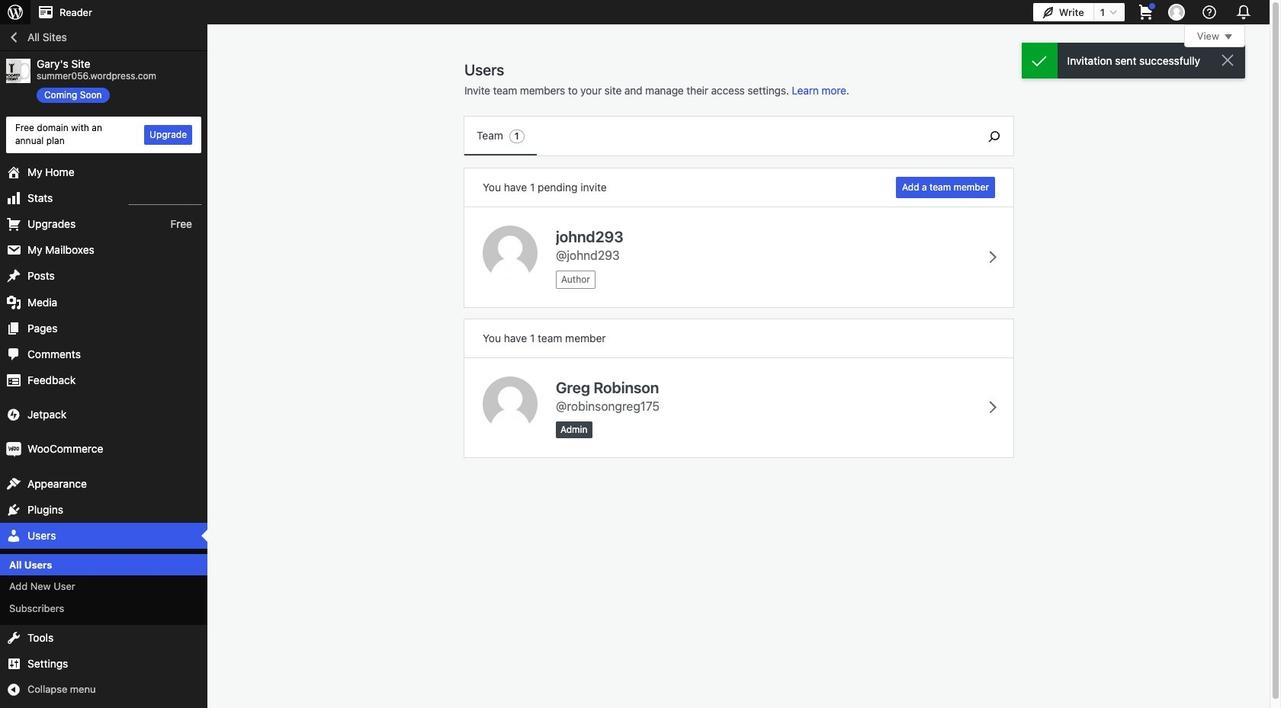 Task type: vqa. For each thing, say whether or not it's contained in the screenshot.
"johnd293" image at top left
yes



Task type: describe. For each thing, give the bounding box(es) containing it.
highest hourly views 0 image
[[129, 195, 201, 205]]

open search image
[[975, 127, 1013, 145]]

my profile image
[[1168, 4, 1185, 21]]

greg robinson image
[[483, 377, 538, 432]]

2 img image from the top
[[6, 442, 21, 457]]

manage your notifications image
[[1233, 2, 1254, 23]]

manage your sites image
[[6, 3, 24, 21]]

closed image
[[1225, 34, 1232, 40]]

dismiss image
[[1219, 51, 1237, 69]]



Task type: locate. For each thing, give the bounding box(es) containing it.
my shopping cart image
[[1137, 3, 1155, 21]]

img image
[[6, 407, 21, 423], [6, 442, 21, 457]]

1 img image from the top
[[6, 407, 21, 423]]

1 vertical spatial img image
[[6, 442, 21, 457]]

notice status
[[1022, 43, 1245, 79]]

None search field
[[975, 117, 1013, 156]]

help image
[[1200, 3, 1219, 21]]

main content
[[464, 24, 1245, 458]]

johnd293 image
[[483, 226, 538, 281]]

0 vertical spatial img image
[[6, 407, 21, 423]]



